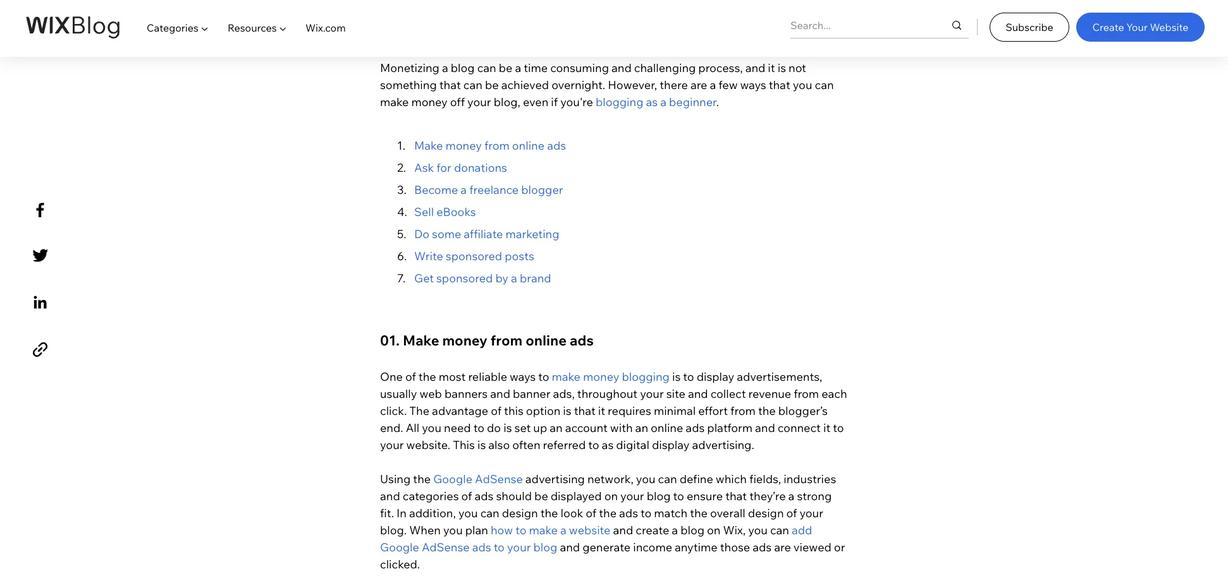 Task type: describe. For each thing, give the bounding box(es) containing it.
be inside advertising network, you can define which fields, industries and categories of ads should be displayed on your blog to ensure that they're a strong fit. in addition, you can design the look of the ads to match the overall design of your blog. when you plan
[[534, 489, 548, 504]]

do some affiliate marketing link
[[414, 227, 559, 241]]

using the google adsense
[[380, 472, 523, 487]]

sponsored for write
[[446, 249, 502, 264]]

ads inside is to display advertisements, usually web banners and banner ads, throughout your site and collect revenue from each click. the advantage of this option is that it requires minimal effort from the blogger's end. all you need to do is set up an account with an online ads platform and connect it to your website. this is also often referred to as digital display advertising.
[[686, 421, 705, 436]]

often
[[512, 438, 540, 453]]

the down ensure
[[690, 506, 708, 521]]

ads inside add google adsense ads to your blog
[[472, 541, 491, 555]]

site
[[666, 387, 685, 401]]

and right site
[[688, 387, 708, 401]]

you right wix,
[[748, 524, 768, 538]]

which
[[716, 472, 747, 487]]

how
[[491, 524, 513, 538]]

a left time
[[515, 61, 521, 75]]

create your website
[[1093, 21, 1189, 33]]

of down 'google adsense' link at the left bottom
[[461, 489, 472, 504]]

one of the most reliable ways to make money blogging
[[380, 370, 670, 384]]

1 vertical spatial online
[[526, 332, 567, 350]]

are inside and generate income anytime those ads are viewed or clicked.
[[774, 541, 791, 555]]

how to make a website link
[[491, 524, 611, 538]]

freelance
[[469, 183, 519, 197]]

and inside advertising network, you can define which fields, industries and categories of ads should be displayed on your blog to ensure that they're a strong fit. in addition, you can design the look of the ads to match the overall design of your blog. when you plan
[[380, 489, 400, 504]]

▼ for resources  ▼
[[279, 22, 287, 34]]

those
[[720, 541, 750, 555]]

you inside is to display advertisements, usually web banners and banner ads, throughout your site and collect revenue from each click. the advantage of this option is that it requires minimal effort from the blogger's end. all you need to do is set up an account with an online ads platform and connect it to your website. this is also often referred to as digital display advertising.
[[422, 421, 441, 436]]

your down end. at bottom
[[380, 438, 404, 453]]

to left do
[[474, 421, 484, 436]]

1 vertical spatial blogging
[[622, 370, 670, 384]]

and down reliable
[[490, 387, 510, 401]]

that inside is to display advertisements, usually web banners and banner ads, throughout your site and collect revenue from each click. the advantage of this option is that it requires minimal effort from the blogger's end. all you need to do is set up an account with an online ads platform and connect it to your website. this is also often referred to as digital display advertising.
[[574, 404, 596, 419]]

0 vertical spatial blogging
[[596, 95, 643, 109]]

to up the how to make a website and create a blog on wix, you can
[[641, 506, 652, 521]]

brand
[[520, 271, 551, 286]]

is right do
[[504, 421, 512, 436]]

sponsored for get
[[436, 271, 493, 286]]

your left site
[[640, 387, 664, 401]]

income
[[633, 541, 672, 555]]

ads down 'google adsense' link at the left bottom
[[475, 489, 494, 504]]

that down "not"
[[769, 78, 790, 92]]

wix,
[[723, 524, 746, 538]]

throughout
[[577, 387, 638, 401]]

anytime
[[675, 541, 718, 555]]

few
[[719, 78, 738, 92]]

marketing
[[506, 227, 559, 241]]

resources
[[228, 22, 277, 34]]

monetizing
[[380, 61, 439, 75]]

subscribe
[[1006, 21, 1054, 33]]

the inside is to display advertisements, usually web banners and banner ads, throughout your site and collect revenue from each click. the advantage of this option is that it requires minimal effort from the blogger's end. all you need to do is set up an account with an online ads platform and connect it to your website. this is also often referred to as digital display advertising.
[[758, 404, 776, 419]]

a down the look
[[560, 524, 567, 538]]

and left connect
[[755, 421, 775, 436]]

1 vertical spatial be
[[485, 78, 499, 92]]

overall
[[710, 506, 745, 521]]

and right process, at the right top of the page
[[745, 61, 765, 75]]

google adsense link
[[431, 472, 523, 487]]

0 vertical spatial be
[[499, 61, 513, 75]]

platform
[[707, 421, 753, 436]]

posts
[[505, 249, 534, 264]]

digital
[[616, 438, 649, 453]]

become
[[414, 183, 458, 197]]

1 horizontal spatial on
[[707, 524, 721, 538]]

make inside monetizing a blog can be a time consuming and challenging process, and it is not something that can be achieved overnight. however, there are a few ways that you can make money off your blog, even if you're
[[380, 95, 409, 109]]

subscribe link
[[990, 13, 1069, 42]]

share article on linkedin image
[[29, 291, 51, 313]]

in
[[397, 506, 407, 521]]

challenging
[[634, 61, 696, 75]]

blogger
[[521, 183, 563, 197]]

up
[[533, 421, 547, 436]]

become a freelance blogger link
[[414, 183, 566, 197]]

the up "website" at the bottom left of the page
[[599, 506, 617, 521]]

website
[[569, 524, 611, 538]]

plan
[[465, 524, 488, 538]]

as inside is to display advertisements, usually web banners and banner ads, throughout your site and collect revenue from each click. the advantage of this option is that it requires minimal effort from the blogger's end. all you need to do is set up an account with an online ads platform and connect it to your website. this is also often referred to as digital display advertising.
[[602, 438, 614, 453]]

your inside add google adsense ads to your blog
[[507, 541, 531, 555]]

website
[[1150, 21, 1189, 33]]

wix.com link
[[296, 10, 355, 46]]

however,
[[608, 78, 657, 92]]

of right one
[[405, 370, 416, 384]]

make money from online ads link
[[414, 138, 566, 153]]

that inside advertising network, you can define which fields, industries and categories of ads should be displayed on your blog to ensure that they're a strong fit. in addition, you can design the look of the ads to match the overall design of your blog. when you plan
[[725, 489, 747, 504]]

to down each
[[833, 421, 844, 436]]

get
[[414, 271, 434, 286]]

your
[[1126, 21, 1148, 33]]

from up the blogger's
[[794, 387, 819, 401]]

define
[[680, 472, 713, 487]]

displayed
[[551, 489, 602, 504]]

you left 'plan'
[[443, 524, 463, 538]]

categories
[[147, 22, 199, 34]]

1 vertical spatial make
[[552, 370, 581, 384]]

ensure
[[687, 489, 723, 504]]

collect
[[711, 387, 746, 401]]

viewed
[[794, 541, 832, 555]]

ads up the how to make a website and create a blog on wix, you can
[[619, 506, 638, 521]]

affiliate
[[464, 227, 503, 241]]

banners
[[445, 387, 488, 401]]

blogging as a beginner .
[[596, 95, 722, 109]]

categories
[[403, 489, 459, 504]]

match
[[654, 506, 688, 521]]

advertisements,
[[737, 370, 822, 384]]

blog,
[[494, 95, 520, 109]]

to right how
[[516, 524, 527, 538]]

to up banner
[[538, 370, 549, 384]]

ways inside monetizing a blog can be a time consuming and challenging process, and it is not something that can be achieved overnight. however, there are a few ways that you can make money off your blog, even if you're
[[740, 78, 766, 92]]

there
[[660, 78, 688, 92]]

share article on linkedin image
[[29, 291, 51, 313]]

time
[[524, 61, 548, 75]]

1 vertical spatial it
[[598, 404, 605, 419]]

create your website link
[[1076, 13, 1205, 42]]

blog.
[[380, 524, 407, 538]]

become a freelance blogger
[[414, 183, 566, 197]]

is left also
[[477, 438, 486, 453]]

this
[[504, 404, 524, 419]]

something
[[380, 78, 437, 92]]

1 horizontal spatial display
[[697, 370, 734, 384]]

a down ask for donations
[[461, 183, 467, 197]]

connect
[[778, 421, 821, 436]]

money up throughout
[[583, 370, 619, 384]]

get sponsored by a brand
[[414, 271, 554, 286]]

generate
[[583, 541, 631, 555]]

blogging as a beginner link
[[596, 95, 716, 109]]

strong
[[797, 489, 832, 504]]

advertising
[[525, 472, 585, 487]]

add google adsense ads to your blog link
[[380, 524, 815, 555]]

from up the donations
[[484, 138, 510, 153]]

write sponsored posts link
[[414, 249, 537, 264]]

to up 'match'
[[673, 489, 684, 504]]

share article on facebook image
[[29, 199, 51, 221]]

categories ▼
[[147, 22, 208, 34]]

1 an from the left
[[550, 421, 563, 436]]

a right by
[[511, 271, 517, 286]]

create
[[1093, 21, 1124, 33]]

the
[[409, 404, 429, 419]]

of inside is to display advertisements, usually web banners and banner ads, throughout your site and collect revenue from each click. the advantage of this option is that it requires minimal effort from the blogger's end. all you need to do is set up an account with an online ads platform and connect it to your website. this is also often referred to as digital display advertising.
[[491, 404, 502, 419]]

usually
[[380, 387, 417, 401]]

to up site
[[683, 370, 694, 384]]

ads down if
[[547, 138, 566, 153]]

of up "website" at the bottom left of the page
[[586, 506, 596, 521]]



Task type: locate. For each thing, give the bounding box(es) containing it.
blog
[[451, 61, 475, 75], [647, 489, 671, 504], [681, 524, 705, 538], [533, 541, 557, 555]]

as down with
[[602, 438, 614, 453]]

it right connect
[[823, 421, 831, 436]]

ask
[[414, 161, 434, 175]]

0 vertical spatial online
[[512, 138, 545, 153]]

minimal
[[654, 404, 696, 419]]

0 horizontal spatial on
[[604, 489, 618, 504]]

and up however,
[[612, 61, 632, 75]]

0 vertical spatial adsense
[[475, 472, 523, 487]]

for
[[437, 161, 451, 175]]

fit.
[[380, 506, 394, 521]]

Search... search field
[[791, 13, 926, 38]]

the down revenue
[[758, 404, 776, 419]]

0 vertical spatial sponsored
[[446, 249, 502, 264]]

are inside monetizing a blog can be a time consuming and challenging process, and it is not something that can be achieved overnight. however, there are a few ways that you can make money off your blog, even if you're
[[691, 78, 707, 92]]

▼ right resources on the top of the page
[[279, 22, 287, 34]]

to down how
[[494, 541, 505, 555]]

0 vertical spatial on
[[604, 489, 618, 504]]

ads inside and generate income anytime those ads are viewed or clicked.
[[753, 541, 772, 555]]

blog inside add google adsense ads to your blog
[[533, 541, 557, 555]]

01. make money from online ads
[[380, 332, 594, 350]]

is inside monetizing a blog can be a time consuming and challenging process, and it is not something that can be achieved overnight. however, there are a few ways that you can make money off your blog, even if you're
[[778, 61, 786, 75]]

1 vertical spatial make
[[403, 332, 439, 350]]

your down the network,
[[620, 489, 644, 504]]

and generate income anytime those ads are viewed or clicked.
[[380, 541, 848, 572]]

off
[[450, 95, 465, 109]]

click.
[[380, 404, 407, 419]]

from up the one of the most reliable ways to make money blogging
[[491, 332, 523, 350]]

None search field
[[791, 13, 969, 38]]

account
[[565, 421, 608, 436]]

0 vertical spatial ways
[[740, 78, 766, 92]]

0 horizontal spatial ▼
[[201, 22, 208, 34]]

do some affiliate marketing
[[414, 227, 559, 241]]

make money blogging link
[[549, 370, 670, 384]]

1 horizontal spatial ways
[[740, 78, 766, 92]]

addition,
[[409, 506, 456, 521]]

▼ right the categories at top
[[201, 22, 208, 34]]

ads up "make money blogging" link
[[570, 332, 594, 350]]

is left "not"
[[778, 61, 786, 75]]

sponsored down write sponsored posts link
[[436, 271, 493, 286]]

network,
[[587, 472, 634, 487]]

make right how
[[529, 524, 558, 538]]

website.
[[406, 438, 450, 453]]

1 horizontal spatial as
[[646, 95, 658, 109]]

make right 01. at the bottom left
[[403, 332, 439, 350]]

be down the advertising
[[534, 489, 548, 504]]

on down the network,
[[604, 489, 618, 504]]

monetizing a blog can be a time consuming and challenging process, and it is not something that can be achieved overnight. however, there are a few ways that you can make money off your blog, even if you're
[[380, 61, 836, 109]]

2 vertical spatial make
[[529, 524, 558, 538]]

1 horizontal spatial ▼
[[279, 22, 287, 34]]

online down the minimal
[[651, 421, 683, 436]]

ads down "effort" at the bottom right of page
[[686, 421, 705, 436]]

you right the network,
[[636, 472, 656, 487]]

consuming
[[550, 61, 609, 75]]

an right up
[[550, 421, 563, 436]]

0 horizontal spatial as
[[602, 438, 614, 453]]

do
[[414, 227, 429, 241]]

0 horizontal spatial display
[[652, 438, 690, 453]]

a right monetizing
[[442, 61, 448, 75]]

share article on twitter image
[[29, 245, 51, 267], [29, 245, 51, 267]]

a left strong
[[788, 489, 795, 504]]

on
[[604, 489, 618, 504], [707, 524, 721, 538]]

blog up the off
[[451, 61, 475, 75]]

to inside add google adsense ads to your blog
[[494, 541, 505, 555]]

a down 'match'
[[672, 524, 678, 538]]

write
[[414, 249, 443, 264]]

1 horizontal spatial adsense
[[475, 472, 523, 487]]

▼ for categories ▼
[[201, 22, 208, 34]]

0 vertical spatial as
[[646, 95, 658, 109]]

donations
[[454, 161, 507, 175]]

clicked.
[[380, 558, 420, 572]]

a down there
[[660, 95, 667, 109]]

be up the achieved
[[499, 61, 513, 75]]

1 vertical spatial google
[[380, 541, 419, 555]]

1 horizontal spatial it
[[768, 61, 775, 75]]

you down "not"
[[793, 78, 812, 92]]

the up categories
[[413, 472, 431, 487]]

blogger's
[[778, 404, 828, 419]]

adsense
[[475, 472, 523, 487], [422, 541, 470, 555]]

money up most
[[442, 332, 487, 350]]

that up account
[[574, 404, 596, 419]]

0 horizontal spatial are
[[691, 78, 707, 92]]

ways up banner
[[510, 370, 536, 384]]

0 horizontal spatial an
[[550, 421, 563, 436]]

add google adsense ads to your blog
[[380, 524, 815, 555]]

industries
[[784, 472, 836, 487]]

ways
[[740, 78, 766, 92], [510, 370, 536, 384]]

is down ads,
[[563, 404, 572, 419]]

end.
[[380, 421, 403, 436]]

process,
[[698, 61, 743, 75]]

blog up anytime
[[681, 524, 705, 538]]

sponsored down the affiliate
[[446, 249, 502, 264]]

of up add
[[786, 506, 797, 521]]

each
[[822, 387, 847, 401]]

1 vertical spatial are
[[774, 541, 791, 555]]

when
[[409, 524, 441, 538]]

google up categories
[[433, 472, 472, 487]]

from
[[484, 138, 510, 153], [491, 332, 523, 350], [794, 387, 819, 401], [730, 404, 756, 419]]

design down they're
[[748, 506, 784, 521]]

make up ask
[[414, 138, 443, 153]]

are up beginner
[[691, 78, 707, 92]]

it left "not"
[[768, 61, 775, 75]]

online inside is to display advertisements, usually web banners and banner ads, throughout your site and collect revenue from each click. the advantage of this option is that it requires minimal effort from the blogger's end. all you need to do is set up an account with an online ads platform and connect it to your website. this is also often referred to as digital display advertising.
[[651, 421, 683, 436]]

as down however,
[[646, 95, 658, 109]]

share article on facebook image
[[29, 199, 51, 221]]

google up clicked.
[[380, 541, 419, 555]]

copy link of the article image
[[29, 339, 51, 361]]

design down should
[[502, 506, 538, 521]]

you inside monetizing a blog can be a time consuming and challenging process, and it is not something that can be achieved overnight. however, there are a few ways that you can make money off your blog, even if you're
[[793, 78, 812, 92]]

▼
[[201, 22, 208, 34], [279, 22, 287, 34]]

0 horizontal spatial adsense
[[422, 541, 470, 555]]

1 design from the left
[[502, 506, 538, 521]]

your
[[467, 95, 491, 109], [640, 387, 664, 401], [380, 438, 404, 453], [620, 489, 644, 504], [800, 506, 823, 521], [507, 541, 531, 555]]

ads right those
[[753, 541, 772, 555]]

fields,
[[749, 472, 781, 487]]

1 vertical spatial adsense
[[422, 541, 470, 555]]

google inside add google adsense ads to your blog
[[380, 541, 419, 555]]

are
[[691, 78, 707, 92], [774, 541, 791, 555]]

and up generate
[[613, 524, 633, 538]]

requires
[[608, 404, 651, 419]]

an up digital
[[635, 421, 648, 436]]

adsense inside add google adsense ads to your blog
[[422, 541, 470, 555]]

1 horizontal spatial design
[[748, 506, 784, 521]]

that down which
[[725, 489, 747, 504]]

blog inside advertising network, you can define which fields, industries and categories of ads should be displayed on your blog to ensure that they're a strong fit. in addition, you can design the look of the ads to match the overall design of your blog. when you plan
[[647, 489, 671, 504]]

make
[[380, 95, 409, 109], [552, 370, 581, 384], [529, 524, 558, 538]]

using
[[380, 472, 411, 487]]

from up "platform"
[[730, 404, 756, 419]]

beginner
[[669, 95, 716, 109]]

be
[[499, 61, 513, 75], [485, 78, 499, 92], [534, 489, 548, 504]]

even
[[523, 95, 548, 109]]

online down even
[[512, 138, 545, 153]]

0 horizontal spatial design
[[502, 506, 538, 521]]

2 vertical spatial online
[[651, 421, 683, 436]]

0 vertical spatial display
[[697, 370, 734, 384]]

achieved
[[501, 78, 549, 92]]

is to display advertisements, usually web banners and banner ads, throughout your site and collect revenue from each click. the advantage of this option is that it requires minimal effort from the blogger's end. all you need to do is set up an account with an online ads platform and connect it to your website. this is also often referred to as digital display advertising.
[[380, 370, 850, 453]]

ebooks
[[436, 205, 476, 219]]

display up collect
[[697, 370, 734, 384]]

0 vertical spatial google
[[433, 472, 472, 487]]

create
[[636, 524, 669, 538]]

blogging down however,
[[596, 95, 643, 109]]

0 vertical spatial make
[[414, 138, 443, 153]]

1 vertical spatial ways
[[510, 370, 536, 384]]

some
[[432, 227, 461, 241]]

money
[[411, 95, 448, 109], [446, 138, 482, 153], [442, 332, 487, 350], [583, 370, 619, 384]]

that up the off
[[439, 78, 461, 92]]

sell ebooks link
[[414, 205, 479, 219]]

display down the minimal
[[652, 438, 690, 453]]

online
[[512, 138, 545, 153], [526, 332, 567, 350], [651, 421, 683, 436]]

01.
[[380, 332, 400, 350]]

1 ▼ from the left
[[201, 22, 208, 34]]

1 horizontal spatial are
[[774, 541, 791, 555]]

1 horizontal spatial an
[[635, 421, 648, 436]]

effort
[[698, 404, 728, 419]]

2 horizontal spatial it
[[823, 421, 831, 436]]

money up the ask for donations link on the left top of the page
[[446, 138, 482, 153]]

it down throughout
[[598, 404, 605, 419]]

how to make a website and create a blog on wix, you can
[[491, 524, 789, 538]]

make up ads,
[[552, 370, 581, 384]]

2 vertical spatial it
[[823, 421, 831, 436]]

a left 'few'
[[710, 78, 716, 92]]

that
[[439, 78, 461, 92], [769, 78, 790, 92], [574, 404, 596, 419], [725, 489, 747, 504]]

write sponsored posts
[[414, 249, 537, 264]]

or
[[834, 541, 845, 555]]

blogging up site
[[622, 370, 670, 384]]

resources  ▼
[[228, 22, 287, 34]]

all
[[406, 421, 419, 436]]

your inside monetizing a blog can be a time consuming and challenging process, and it is not something that can be achieved overnight. however, there are a few ways that you can make money off your blog, even if you're
[[467, 95, 491, 109]]

web
[[420, 387, 442, 401]]

on inside advertising network, you can define which fields, industries and categories of ads should be displayed on your blog to ensure that they're a strong fit. in addition, you can design the look of the ads to match the overall design of your blog. when you plan
[[604, 489, 618, 504]]

1 vertical spatial as
[[602, 438, 614, 453]]

the up the how to make a website link
[[540, 506, 558, 521]]

2 design from the left
[[748, 506, 784, 521]]

sell ebooks
[[414, 205, 479, 219]]

be up "blog,"
[[485, 78, 499, 92]]

sell
[[414, 205, 434, 219]]

make money from online ads
[[414, 138, 566, 153]]

copy link of the article image
[[29, 339, 51, 361]]

blog up 'match'
[[647, 489, 671, 504]]

0 horizontal spatial ways
[[510, 370, 536, 384]]

ways right 'few'
[[740, 78, 766, 92]]

1 vertical spatial display
[[652, 438, 690, 453]]

the up web
[[419, 370, 436, 384]]

0 horizontal spatial google
[[380, 541, 419, 555]]

you up 'plan'
[[458, 506, 478, 521]]

ads down 'plan'
[[472, 541, 491, 555]]

adsense up should
[[475, 472, 523, 487]]

blog down the how to make a website link
[[533, 541, 557, 555]]

1 horizontal spatial google
[[433, 472, 472, 487]]

design
[[502, 506, 538, 521], [748, 506, 784, 521]]

0 vertical spatial it
[[768, 61, 775, 75]]

it inside monetizing a blog can be a time consuming and challenging process, and it is not something that can be achieved overnight. however, there are a few ways that you can make money off your blog, even if you're
[[768, 61, 775, 75]]

1 vertical spatial on
[[707, 524, 721, 538]]

a
[[442, 61, 448, 75], [515, 61, 521, 75], [710, 78, 716, 92], [660, 95, 667, 109], [461, 183, 467, 197], [511, 271, 517, 286], [788, 489, 795, 504], [560, 524, 567, 538], [672, 524, 678, 538]]

0 vertical spatial are
[[691, 78, 707, 92]]

your right the off
[[467, 95, 491, 109]]

advertising.
[[692, 438, 754, 453]]

a inside advertising network, you can define which fields, industries and categories of ads should be displayed on your blog to ensure that they're a strong fit. in addition, you can design the look of the ads to match the overall design of your blog. when you plan
[[788, 489, 795, 504]]

your down how
[[507, 541, 531, 555]]

to down account
[[588, 438, 599, 453]]

0 vertical spatial make
[[380, 95, 409, 109]]

is up site
[[672, 370, 681, 384]]

money down "something"
[[411, 95, 448, 109]]

2 vertical spatial be
[[534, 489, 548, 504]]

money inside monetizing a blog can be a time consuming and challenging process, and it is not something that can be achieved overnight. however, there are a few ways that you can make money off your blog, even if you're
[[411, 95, 448, 109]]

2 ▼ from the left
[[279, 22, 287, 34]]

online up the one of the most reliable ways to make money blogging
[[526, 332, 567, 350]]

0 horizontal spatial it
[[598, 404, 605, 419]]

adsense down when at left
[[422, 541, 470, 555]]

make
[[414, 138, 443, 153], [403, 332, 439, 350]]

to
[[538, 370, 549, 384], [683, 370, 694, 384], [474, 421, 484, 436], [833, 421, 844, 436], [588, 438, 599, 453], [673, 489, 684, 504], [641, 506, 652, 521], [516, 524, 527, 538], [494, 541, 505, 555]]

set
[[515, 421, 531, 436]]

blog inside monetizing a blog can be a time consuming and challenging process, and it is not something that can be achieved overnight. however, there are a few ways that you can make money off your blog, even if you're
[[451, 61, 475, 75]]

wix.com
[[305, 22, 346, 34]]

your down strong
[[800, 506, 823, 521]]

2 an from the left
[[635, 421, 648, 436]]

can
[[477, 61, 496, 75], [463, 78, 482, 92], [815, 78, 834, 92], [658, 472, 677, 487], [480, 506, 499, 521], [770, 524, 789, 538]]

ask for donations
[[414, 161, 510, 175]]

and inside and generate income anytime those ads are viewed or clicked.
[[560, 541, 580, 555]]

1 vertical spatial sponsored
[[436, 271, 493, 286]]



Task type: vqa. For each thing, say whether or not it's contained in the screenshot.
the top the 'website'
no



